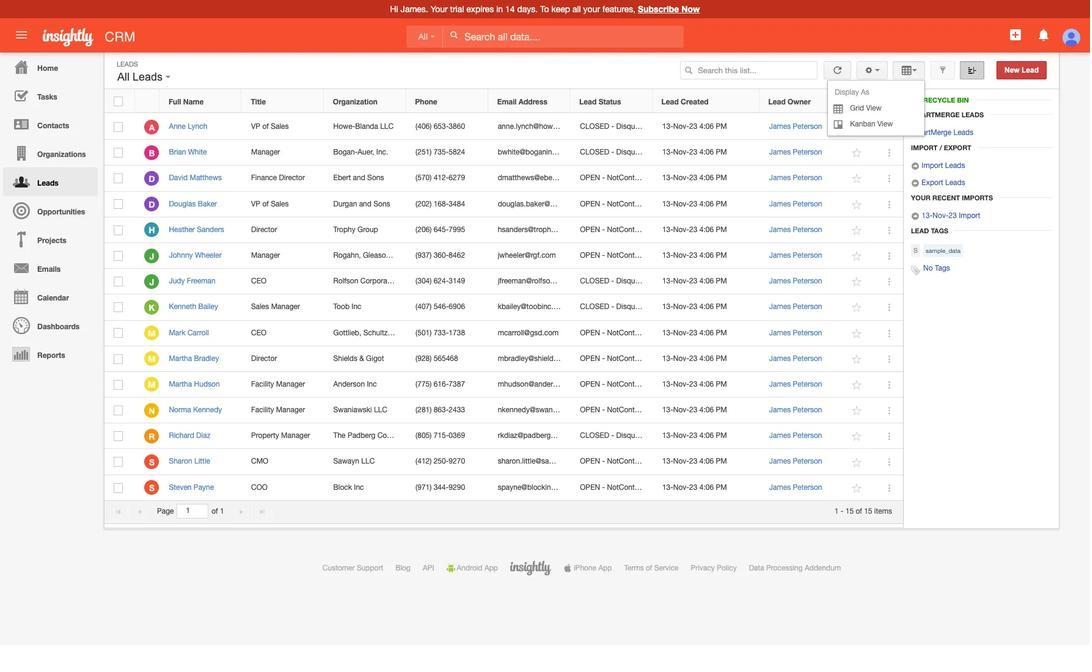 Task type: describe. For each thing, give the bounding box(es) containing it.
james for jwheeler@rgf.com
[[770, 251, 791, 260]]

bogan-auer, inc.
[[334, 148, 388, 157]]

iphone
[[574, 564, 597, 573]]

7 james peterson link from the top
[[770, 277, 823, 286]]

mhudson@andersoninc.com
[[498, 380, 592, 389]]

open - notcontacted cell for spayne@blockinc.com
[[571, 475, 654, 501]]

13- for bwhite@boganinc.com
[[663, 148, 674, 157]]

full name
[[169, 97, 204, 106]]

notcontacted for mcarroll@gsd.com
[[607, 329, 654, 337]]

9 open - notcontacted cell from the top
[[571, 450, 654, 475]]

organizations link
[[3, 139, 98, 168]]

of left items
[[856, 507, 863, 516]]

- for anne.lynch@howeblanda.com
[[612, 122, 615, 131]]

import leads
[[920, 162, 966, 170]]

(202) 168-3484 cell
[[406, 192, 489, 218]]

corporation
[[361, 277, 400, 286]]

james peterson for dmatthews@ebertandsons.com
[[770, 174, 823, 182]]

sales inside cell
[[251, 303, 269, 311]]

spayne@blockinc.com cell
[[489, 475, 572, 501]]

open - notcontacted for nkennedy@swaniawskillc.com
[[580, 406, 654, 415]]

group
[[358, 225, 378, 234]]

privacy policy
[[691, 564, 737, 573]]

and inside m row
[[390, 329, 402, 337]]

anne.lynch@howeblanda.com cell
[[489, 114, 596, 140]]

james peterson link for rkdiaz@padbergh.com
[[770, 432, 823, 440]]

rkdiaz@padbergh.com cell
[[489, 424, 572, 450]]

open - notcontacted for douglas.baker@durganandsons.com
[[580, 200, 654, 208]]

disqualified inside j row
[[617, 277, 655, 286]]

peterson for mcarroll@gsd.com
[[793, 329, 823, 337]]

7 13-nov-23 4:06 pm cell from the top
[[653, 269, 760, 295]]

property
[[251, 432, 279, 440]]

7 james from the top
[[770, 277, 791, 286]]

(805) 715-0369
[[416, 432, 465, 440]]

director inside d row
[[279, 174, 305, 182]]

1 vertical spatial export
[[922, 179, 944, 187]]

nov- for nkennedy@swaniawskillc.com
[[674, 406, 690, 415]]

13-nov-23 import
[[920, 212, 981, 220]]

1 s row from the top
[[105, 450, 904, 475]]

7 13-nov-23 4:06 pm from the top
[[663, 277, 727, 286]]

733-
[[434, 329, 449, 337]]

nov- for spayne@blockinc.com
[[674, 483, 690, 492]]

follow image for spayne@blockinc.com
[[852, 483, 864, 494]]

finance director cell
[[242, 166, 324, 192]]

2 m row from the top
[[105, 346, 904, 372]]

7 follow image from the top
[[852, 277, 864, 288]]

projects link
[[3, 225, 98, 254]]

715-
[[434, 432, 449, 440]]

open - notcontacted cell for douglas.baker@durganandsons.com
[[571, 192, 654, 218]]

1 horizontal spatial 1
[[835, 507, 839, 516]]

nov- for kbailey@toobinc.com
[[674, 303, 690, 311]]

new lead link
[[997, 61, 1047, 79]]

lead for lead tags
[[912, 227, 930, 235]]

of for 'vp of sales' cell related to a
[[263, 122, 269, 131]]

shields & gigot
[[334, 354, 384, 363]]

row group containing a
[[105, 114, 904, 501]]

1 vertical spatial your
[[912, 194, 931, 202]]

inc.
[[377, 148, 388, 157]]

closed for r
[[580, 432, 610, 440]]

Search all data.... text field
[[443, 26, 684, 48]]

- for jwheeler@rgf.com
[[603, 251, 605, 260]]

0 horizontal spatial 1
[[220, 507, 224, 516]]

title
[[251, 97, 266, 106]]

(412) 250-9270
[[416, 458, 465, 466]]

14 13-nov-23 4:06 pm cell from the top
[[653, 450, 760, 475]]

23 for mbradley@shieldsgigot.com
[[690, 354, 698, 363]]

johnny wheeler
[[169, 251, 222, 260]]

open - notcontacted for mhudson@andersoninc.com
[[580, 380, 654, 389]]

14 james peterson from the top
[[770, 458, 823, 466]]

sons for ebert and sons
[[368, 174, 384, 182]]

344-
[[434, 483, 449, 492]]

james for hsanders@trophygroup.com
[[770, 225, 791, 234]]

mhudson@andersoninc.com cell
[[489, 372, 592, 398]]

13- for hsanders@trophygroup.com
[[663, 225, 674, 234]]

items
[[875, 507, 893, 516]]

james for bwhite@boganinc.com
[[770, 148, 791, 157]]

director for m
[[251, 354, 277, 363]]

james peterson link for mbradley@shieldsgigot.com
[[770, 354, 823, 363]]

2 15 from the left
[[865, 507, 873, 516]]

notcontacted for jwheeler@rgf.com
[[607, 251, 654, 260]]

of for terms of service "link"
[[646, 564, 653, 573]]

of for 'vp of sales' cell for d
[[263, 200, 269, 208]]

m link for martha bradley
[[145, 352, 159, 366]]

4:06 for spayne@blockinc.com
[[700, 483, 714, 492]]

dmatthews@ebertandsons.com cell
[[489, 166, 602, 192]]

manager for k
[[271, 303, 300, 311]]

douglas.baker@durganandsons.com cell
[[489, 192, 618, 218]]

page
[[157, 507, 174, 516]]

3860
[[449, 122, 465, 131]]

- for bwhite@boganinc.com
[[612, 148, 615, 157]]

export leads
[[920, 179, 966, 187]]

mcarroll@gsd.com cell
[[489, 321, 571, 346]]

jfreeman@rolfsoncorp.com closed - disqualified
[[498, 277, 655, 286]]

jfreeman@rolfsoncorp.com
[[498, 277, 586, 286]]

13-nov-23 4:06 pm cell for mcarroll@gsd.com
[[653, 321, 760, 346]]

llc inside a row
[[380, 122, 394, 131]]

rogahn,
[[334, 251, 361, 260]]

4:06 for mhudson@andersoninc.com
[[700, 380, 714, 389]]

616-
[[434, 380, 449, 389]]

2 j row from the top
[[105, 269, 904, 295]]

smartmerge leads
[[912, 111, 985, 119]]

android
[[457, 564, 483, 573]]

(937) 360-8462
[[416, 251, 465, 260]]

- for mbradley@shieldsgigot.com
[[603, 354, 605, 363]]

payne
[[194, 483, 214, 492]]

j for johnny wheeler
[[150, 251, 154, 261]]

search image
[[685, 66, 694, 75]]

nov- for hsanders@trophygroup.com
[[674, 225, 690, 234]]

swaniawski llc cell
[[324, 398, 406, 424]]

(406) 653-3860 cell
[[406, 114, 489, 140]]

k
[[149, 303, 155, 313]]

leads for import leads
[[946, 162, 966, 170]]

pm for mbradley@shieldsgigot.com
[[716, 354, 727, 363]]

(304) 624-3149 cell
[[406, 269, 489, 295]]

organizations
[[37, 150, 86, 159]]

cmo cell
[[242, 450, 324, 475]]

open for hsanders@trophygroup.com
[[580, 225, 601, 234]]

follow image for nkennedy@swaniawskillc.com
[[852, 405, 864, 417]]

nkennedy@swaniawskillc.com cell
[[489, 398, 597, 424]]

leads up all leads
[[117, 61, 138, 68]]

leads inside 'link'
[[37, 179, 59, 188]]

14 james peterson link from the top
[[770, 458, 823, 466]]

&
[[360, 354, 364, 363]]

0 vertical spatial s
[[914, 247, 918, 254]]

b row
[[105, 140, 904, 166]]

9 open from the top
[[580, 458, 601, 466]]

all for all
[[419, 32, 428, 42]]

anderson inc cell
[[324, 372, 406, 398]]

james peterson for mbradley@shieldsgigot.com
[[770, 354, 823, 363]]

2 d row from the top
[[105, 192, 904, 218]]

kanban view
[[851, 120, 893, 128]]

finance director
[[251, 174, 305, 182]]

(971) 344-9290
[[416, 483, 465, 492]]

anne
[[169, 122, 186, 131]]

4:06 for douglas.baker@durganandsons.com
[[700, 200, 714, 208]]

terms of service link
[[625, 564, 679, 573]]

smartmerge for smartmerge leads
[[912, 111, 960, 119]]

smartmerge for smartmerge leads
[[912, 128, 952, 137]]

gottlieb,
[[334, 329, 362, 337]]

14 pm from the top
[[716, 458, 727, 466]]

coo
[[251, 483, 268, 492]]

mark carroll
[[169, 329, 209, 337]]

and inside j row
[[392, 251, 405, 260]]

trial
[[450, 4, 464, 14]]

calendar
[[37, 293, 69, 303]]

terms of service
[[625, 564, 679, 573]]

no
[[924, 264, 933, 273]]

of right 1 field
[[212, 507, 218, 516]]

vp for a
[[251, 122, 261, 131]]

14 13-nov-23 4:06 pm from the top
[[663, 458, 727, 466]]

james peterson link for kbailey@toobinc.com
[[770, 303, 823, 311]]

pm for spayne@blockinc.com
[[716, 483, 727, 492]]

cmo
[[251, 458, 269, 466]]

14 4:06 from the top
[[700, 458, 714, 466]]

546-
[[434, 303, 449, 311]]

13-nov-23 4:06 pm cell for nkennedy@swaniawskillc.com
[[653, 398, 760, 424]]

manager inside j row
[[251, 251, 280, 260]]

4:06 for nkennedy@swaniawskillc.com
[[700, 406, 714, 415]]

james peterson link for anne.lynch@howeblanda.com
[[770, 122, 823, 131]]

block
[[334, 483, 352, 492]]

your inside hi james. your trial expires in 14 days. to keep all your features, subscribe now
[[431, 4, 448, 14]]

rolfson corporation cell
[[324, 269, 406, 295]]

a
[[149, 122, 155, 132]]

lead tags
[[912, 227, 949, 235]]

sales manager
[[251, 303, 300, 311]]

k row
[[105, 295, 904, 321]]

tasks
[[37, 92, 57, 101]]

follow image for anne.lynch@howeblanda.com
[[852, 122, 864, 133]]

/
[[940, 144, 943, 152]]

opportunities
[[37, 207, 85, 216]]

kanban
[[851, 120, 876, 128]]

blanda
[[355, 122, 378, 131]]

james peterson for spayne@blockinc.com
[[770, 483, 823, 492]]

13- for spayne@blockinc.com
[[663, 483, 674, 492]]

13-nov-23 4:06 pm cell for spayne@blockinc.com
[[653, 475, 760, 501]]

richard diaz
[[169, 432, 211, 440]]

peterson for jwheeler@rgf.com
[[793, 251, 823, 260]]

1 j row from the top
[[105, 243, 904, 269]]

support
[[357, 564, 384, 573]]

recycle bin link
[[912, 96, 976, 104]]

d link for david matthews
[[145, 171, 159, 186]]

d for david matthews
[[149, 174, 155, 184]]

168-
[[434, 200, 449, 208]]

terms
[[625, 564, 644, 573]]

david
[[169, 174, 188, 182]]

14 james from the top
[[770, 458, 791, 466]]

(407) 546-6906
[[416, 303, 465, 311]]

howe-blanda llc cell
[[324, 114, 406, 140]]

manager for r
[[281, 432, 310, 440]]

a link
[[145, 120, 159, 134]]

b link
[[145, 145, 159, 160]]

open for jwheeler@rgf.com
[[580, 251, 601, 260]]

pm for mhudson@andersoninc.com
[[716, 380, 727, 389]]

kbailey@toobinc.com cell
[[489, 295, 571, 321]]

1 - 15 of 15 items
[[835, 507, 893, 516]]

open for spayne@blockinc.com
[[580, 483, 601, 492]]

customer
[[323, 564, 355, 573]]

sharon.little@sawayn.com cell
[[489, 450, 583, 475]]

closed for k
[[580, 303, 610, 311]]

data processing addendum link
[[749, 564, 841, 573]]

subscribe
[[638, 4, 679, 14]]

4:06 for rkdiaz@padbergh.com
[[700, 432, 714, 440]]

llc for s
[[362, 458, 375, 466]]

james peterson link for dmatthews@ebertandsons.com
[[770, 174, 823, 182]]

b
[[149, 148, 155, 158]]

m for martha bradley
[[148, 354, 156, 365]]

0 vertical spatial export
[[945, 144, 972, 152]]

lead for lead status
[[580, 97, 597, 106]]

brian white
[[169, 148, 207, 157]]

all leads button
[[114, 68, 174, 86]]

toob inc cell
[[324, 295, 406, 321]]

circle arrow right image for 13-nov-23 import
[[912, 212, 920, 221]]

3 m row from the top
[[105, 372, 904, 398]]

norma kennedy
[[169, 406, 222, 415]]

open for mbradley@shieldsgigot.com
[[580, 354, 601, 363]]

- for mhudson@andersoninc.com
[[603, 380, 605, 389]]

(928) 565468 cell
[[406, 346, 489, 372]]

expires
[[467, 4, 494, 14]]

1 d row from the top
[[105, 166, 904, 192]]

follow image for mbradley@shieldsgigot.com
[[852, 354, 864, 366]]

13-nov-23 4:06 pm for anne.lynch@howeblanda.com
[[663, 122, 727, 131]]

13-nov-23 4:06 pm for mhudson@andersoninc.com
[[663, 380, 727, 389]]

(937) 360-8462 cell
[[406, 243, 489, 269]]

inc for s
[[354, 483, 364, 492]]

kenneth bailey
[[169, 303, 218, 311]]

(251) 735-5824 cell
[[406, 140, 489, 166]]

richard
[[169, 432, 194, 440]]

j for judy freeman
[[150, 277, 154, 287]]

the padberg company cell
[[324, 424, 409, 450]]

james for mbradley@shieldsgigot.com
[[770, 354, 791, 363]]

9290
[[449, 483, 465, 492]]

7 peterson from the top
[[793, 277, 823, 286]]

(570) 412-6279
[[416, 174, 465, 182]]

import inside 13-nov-23 import link
[[959, 212, 981, 220]]

nov- for dmatthews@ebertandsons.com
[[674, 174, 690, 182]]

6279
[[449, 174, 465, 182]]

14 peterson from the top
[[793, 458, 823, 466]]

vp for d
[[251, 200, 261, 208]]

white image
[[450, 31, 459, 39]]

durgan and sons cell
[[324, 192, 406, 218]]

d link for douglas baker
[[145, 197, 159, 212]]

7 james peterson from the top
[[770, 277, 823, 286]]

7 4:06 from the top
[[700, 277, 714, 286]]

735-
[[434, 148, 449, 157]]

2 s row from the top
[[105, 475, 904, 501]]

(971) 344-9290 cell
[[406, 475, 489, 501]]

import for import leads
[[922, 162, 944, 170]]

- for spayne@blockinc.com
[[603, 483, 605, 492]]

blog
[[396, 564, 411, 573]]

james peterson link for mhudson@andersoninc.com
[[770, 380, 823, 389]]

(251)
[[416, 148, 432, 157]]

hudson
[[194, 380, 220, 389]]

rogahn, gleason and farrell cell
[[324, 243, 427, 269]]

anderson inc
[[334, 380, 377, 389]]

grid view
[[851, 104, 882, 113]]

james for rkdiaz@padbergh.com
[[770, 432, 791, 440]]



Task type: vqa. For each thing, say whether or not it's contained in the screenshot.
User Settings
no



Task type: locate. For each thing, give the bounding box(es) containing it.
lead left owner
[[769, 97, 786, 106]]

leads up export leads
[[946, 162, 966, 170]]

(937)
[[416, 251, 432, 260]]

s down r on the bottom left of page
[[149, 457, 155, 468]]

1 m row from the top
[[105, 321, 904, 346]]

1 4:06 from the top
[[700, 122, 714, 131]]

13- for kbailey@toobinc.com
[[663, 303, 674, 311]]

10 pm from the top
[[716, 354, 727, 363]]

johnny
[[169, 251, 193, 260]]

pm for kbailey@toobinc.com
[[716, 303, 727, 311]]

show list view filters image
[[939, 66, 948, 75]]

(281) 863-2433
[[416, 406, 465, 415]]

closed - disqualified inside a row
[[580, 122, 655, 131]]

j down the h
[[150, 251, 154, 261]]

pm inside a row
[[716, 122, 727, 131]]

1 vertical spatial sales
[[271, 200, 289, 208]]

pm for rkdiaz@padbergh.com
[[716, 432, 727, 440]]

bogan-
[[334, 148, 358, 157]]

the padberg company
[[334, 432, 409, 440]]

10 13-nov-23 4:06 pm from the top
[[663, 354, 727, 363]]

column header
[[135, 90, 160, 113]]

1 vertical spatial s
[[149, 457, 155, 468]]

1 horizontal spatial 15
[[865, 507, 873, 516]]

0 vertical spatial m link
[[145, 326, 159, 341]]

1 ceo from the top
[[251, 277, 267, 286]]

and left "farrell"
[[392, 251, 405, 260]]

2 m link from the top
[[145, 352, 159, 366]]

refresh list image
[[832, 66, 844, 75]]

nov- for bwhite@boganinc.com
[[674, 148, 690, 157]]

d down b
[[149, 174, 155, 184]]

2 smartmerge from the top
[[912, 128, 952, 137]]

n row
[[105, 398, 904, 424]]

navigation
[[0, 53, 98, 369]]

23 inside r row
[[690, 432, 698, 440]]

export right /
[[945, 144, 972, 152]]

1 horizontal spatial your
[[912, 194, 931, 202]]

subscribe now link
[[638, 4, 700, 14]]

block inc cell
[[324, 475, 406, 501]]

inc right block
[[354, 483, 364, 492]]

nov- inside a row
[[674, 122, 690, 131]]

james peterson inside n row
[[770, 406, 823, 415]]

notifications image
[[1037, 28, 1051, 42]]

j link left judy
[[145, 274, 159, 289]]

grid view link
[[829, 100, 925, 116]]

martha down mark
[[169, 354, 192, 363]]

1 vertical spatial all
[[117, 71, 130, 83]]

of right terms
[[646, 564, 653, 573]]

23 for jwheeler@rgf.com
[[690, 251, 698, 260]]

douglas
[[169, 200, 196, 208]]

export leads link
[[912, 179, 966, 188]]

13-nov-23 4:06 pm cell for rkdiaz@padbergh.com
[[653, 424, 760, 450]]

director inside h row
[[251, 225, 277, 234]]

pm inside b row
[[716, 148, 727, 157]]

nov- inside b row
[[674, 148, 690, 157]]

1 vertical spatial ceo cell
[[242, 321, 324, 346]]

4:06 for bwhite@boganinc.com
[[700, 148, 714, 157]]

1 vertical spatial d link
[[145, 197, 159, 212]]

s left 'steven' on the left of page
[[149, 483, 155, 494]]

export right circle arrow left icon
[[922, 179, 944, 187]]

m link left martha bradley
[[145, 352, 159, 366]]

james peterson for nkennedy@swaniawskillc.com
[[770, 406, 823, 415]]

4 open - notcontacted cell from the top
[[571, 243, 654, 269]]

james peterson
[[770, 122, 823, 131], [770, 148, 823, 157], [770, 174, 823, 182], [770, 200, 823, 208], [770, 225, 823, 234], [770, 251, 823, 260], [770, 277, 823, 286], [770, 303, 823, 311], [770, 329, 823, 337], [770, 354, 823, 363], [770, 380, 823, 389], [770, 406, 823, 415], [770, 432, 823, 440], [770, 458, 823, 466], [770, 483, 823, 492]]

(406) 653-3860
[[416, 122, 465, 131]]

inc right toob
[[352, 303, 362, 311]]

shields & gigot cell
[[324, 346, 406, 372]]

closed for a
[[580, 122, 610, 131]]

richard diaz link
[[169, 432, 217, 440]]

ceo for j
[[251, 277, 267, 286]]

4:06 for kbailey@toobinc.com
[[700, 303, 714, 311]]

13- for jwheeler@rgf.com
[[663, 251, 674, 260]]

follow image for rkdiaz@padbergh.com
[[852, 431, 864, 443]]

james peterson link inside a row
[[770, 122, 823, 131]]

privacy
[[691, 564, 715, 573]]

(928)
[[416, 354, 432, 363]]

view for grid view
[[867, 104, 882, 113]]

0 vertical spatial s link
[[145, 455, 159, 470]]

1 vertical spatial llc
[[374, 406, 388, 415]]

facility inside m row
[[251, 380, 274, 389]]

open - notcontacted cell for mcarroll@gsd.com
[[571, 321, 654, 346]]

2 ceo from the top
[[251, 329, 267, 337]]

follow image inside r row
[[852, 431, 864, 443]]

9 open - notcontacted from the top
[[580, 483, 654, 492]]

2 disqualified from the top
[[617, 148, 655, 157]]

johnny wheeler link
[[169, 251, 228, 260]]

status
[[599, 97, 621, 106]]

(775) 616-7387 cell
[[406, 372, 489, 398]]

director cell down "sales manager" cell
[[242, 346, 324, 372]]

durgan and sons
[[334, 200, 390, 208]]

1 vertical spatial m
[[148, 354, 156, 365]]

13- for nkennedy@swaniawskillc.com
[[663, 406, 674, 415]]

norma
[[169, 406, 191, 415]]

open - notcontacted inside s row
[[580, 483, 654, 492]]

james inside h row
[[770, 225, 791, 234]]

(570) 412-6279 cell
[[406, 166, 489, 192]]

13-nov-23 4:06 pm inside h row
[[663, 225, 727, 234]]

no tags
[[924, 264, 951, 273]]

5 disqualified from the top
[[617, 432, 655, 440]]

open inside h row
[[580, 225, 601, 234]]

s down lead tags at the top right
[[914, 247, 918, 254]]

(202) 168-3484
[[416, 200, 465, 208]]

james inside r row
[[770, 432, 791, 440]]

closed - disqualified cell for k
[[571, 295, 655, 321]]

1 vertical spatial sons
[[374, 200, 390, 208]]

23 for kbailey@toobinc.com
[[690, 303, 698, 311]]

13- inside a row
[[663, 122, 674, 131]]

app right 'android'
[[485, 564, 498, 573]]

4 disqualified from the top
[[617, 303, 655, 311]]

lead right new
[[1022, 66, 1039, 75]]

baker
[[198, 200, 217, 208]]

1 vertical spatial smartmerge
[[912, 128, 952, 137]]

4:06 for mcarroll@gsd.com
[[700, 329, 714, 337]]

follow image
[[852, 328, 864, 340], [852, 354, 864, 366], [852, 431, 864, 443], [852, 483, 864, 494]]

your down circle arrow left icon
[[912, 194, 931, 202]]

0 vertical spatial your
[[431, 4, 448, 14]]

3 james peterson link from the top
[[770, 174, 823, 182]]

2 vp of sales cell from the top
[[242, 192, 324, 218]]

13-nov-23 4:06 pm cell for douglas.baker@durganandsons.com
[[653, 192, 760, 218]]

disqualified inside r row
[[617, 432, 655, 440]]

3 closed - disqualified cell from the top
[[571, 269, 655, 295]]

app right the iphone
[[599, 564, 612, 573]]

1 vertical spatial d
[[149, 199, 155, 210]]

m up n link
[[148, 380, 156, 390]]

james peterson link inside k "row"
[[770, 303, 823, 311]]

13 james from the top
[[770, 432, 791, 440]]

0 vertical spatial facility
[[251, 380, 274, 389]]

peterson inside n row
[[793, 406, 823, 415]]

closed - disqualified cell for r
[[571, 424, 655, 450]]

sales up finance director
[[271, 122, 289, 131]]

james peterson for bwhite@boganinc.com
[[770, 148, 823, 157]]

vp of sales down finance
[[251, 200, 289, 208]]

james peterson link inside n row
[[770, 406, 823, 415]]

2 vertical spatial sales
[[251, 303, 269, 311]]

manager inside n row
[[276, 406, 305, 415]]

23 for spayne@blockinc.com
[[690, 483, 698, 492]]

heather sanders
[[169, 225, 224, 234]]

h row
[[105, 218, 904, 243]]

peterson for hsanders@trophygroup.com
[[793, 225, 823, 234]]

6 13-nov-23 4:06 pm cell from the top
[[653, 243, 760, 269]]

follow image inside h row
[[852, 225, 864, 237]]

of down finance
[[263, 200, 269, 208]]

(501) 733-1738 cell
[[406, 321, 489, 346]]

0 vertical spatial manager cell
[[242, 140, 324, 166]]

ceo cell down sales manager
[[242, 321, 324, 346]]

d link up h link on the top left of the page
[[145, 197, 159, 212]]

james for kbailey@toobinc.com
[[770, 303, 791, 311]]

0 vertical spatial import
[[912, 144, 938, 152]]

nov- inside r row
[[674, 432, 690, 440]]

8462
[[449, 251, 465, 260]]

1 pm from the top
[[716, 122, 727, 131]]

jwheeler@rgf.com
[[498, 251, 556, 260]]

1 vertical spatial view
[[878, 120, 893, 128]]

1 open - notcontacted from the top
[[580, 174, 654, 182]]

disqualified inside a row
[[617, 122, 655, 131]]

d row
[[105, 166, 904, 192], [105, 192, 904, 218]]

0 vertical spatial director
[[279, 174, 305, 182]]

recycle bin
[[924, 96, 969, 104]]

manager inside cell
[[271, 303, 300, 311]]

1 vertical spatial manager cell
[[242, 243, 324, 269]]

james for mhudson@andersoninc.com
[[770, 380, 791, 389]]

2 vertical spatial s
[[149, 483, 155, 494]]

director cell down finance director cell
[[242, 218, 324, 243]]

1 right 1 field
[[220, 507, 224, 516]]

peterson inside k "row"
[[793, 303, 823, 311]]

0 vertical spatial inc
[[352, 303, 362, 311]]

1 director cell from the top
[[242, 218, 324, 243]]

and right ebert
[[353, 174, 366, 182]]

1 vertical spatial director cell
[[242, 346, 324, 372]]

(570)
[[416, 174, 432, 182]]

2 13-nov-23 4:06 pm from the top
[[663, 148, 727, 157]]

1 facility from the top
[[251, 380, 274, 389]]

0 vertical spatial llc
[[380, 122, 394, 131]]

james inside k "row"
[[770, 303, 791, 311]]

r link
[[145, 429, 159, 444]]

5 closed from the top
[[580, 432, 610, 440]]

8 4:06 from the top
[[700, 303, 714, 311]]

and right durgan at the left top of the page
[[359, 200, 372, 208]]

(407)
[[416, 303, 432, 311]]

james peterson for jwheeler@rgf.com
[[770, 251, 823, 260]]

2 m from the top
[[148, 354, 156, 365]]

0 vertical spatial m
[[148, 328, 156, 339]]

13 james peterson link from the top
[[770, 432, 823, 440]]

9 follow image from the top
[[852, 380, 864, 391]]

lead left tags
[[912, 227, 930, 235]]

4:06
[[700, 122, 714, 131], [700, 148, 714, 157], [700, 174, 714, 182], [700, 200, 714, 208], [700, 225, 714, 234], [700, 251, 714, 260], [700, 277, 714, 286], [700, 303, 714, 311], [700, 329, 714, 337], [700, 354, 714, 363], [700, 380, 714, 389], [700, 406, 714, 415], [700, 432, 714, 440], [700, 458, 714, 466], [700, 483, 714, 492]]

6 notcontacted from the top
[[607, 354, 654, 363]]

2 vertical spatial inc
[[354, 483, 364, 492]]

freeman
[[187, 277, 216, 286]]

vp of sales cell down finance director
[[242, 192, 324, 218]]

m row
[[105, 321, 904, 346], [105, 346, 904, 372], [105, 372, 904, 398]]

5 open - notcontacted cell from the top
[[571, 321, 654, 346]]

d link down b
[[145, 171, 159, 186]]

0 horizontal spatial all
[[117, 71, 130, 83]]

manager cell up finance director
[[242, 140, 324, 166]]

1 vertical spatial director
[[251, 225, 277, 234]]

shields
[[334, 354, 358, 363]]

manager cell
[[242, 140, 324, 166], [242, 243, 324, 269]]

follow image inside s row
[[852, 457, 864, 469]]

james peterson inside b row
[[770, 148, 823, 157]]

8 james peterson link from the top
[[770, 303, 823, 311]]

padberg
[[348, 432, 376, 440]]

toob
[[334, 303, 350, 311]]

12 pm from the top
[[716, 406, 727, 415]]

follow image for hsanders@trophygroup.com
[[852, 225, 864, 237]]

the
[[334, 432, 346, 440]]

- for rkdiaz@padbergh.com
[[612, 432, 615, 440]]

1 horizontal spatial app
[[599, 564, 612, 573]]

vp of sales cell down title
[[242, 114, 324, 140]]

and right the schultz
[[390, 329, 402, 337]]

4 closed - disqualified cell from the top
[[571, 295, 655, 321]]

leads down leads
[[954, 128, 974, 137]]

home link
[[3, 53, 98, 81]]

manager up finance
[[251, 148, 280, 157]]

closed - disqualified cell for j
[[571, 269, 655, 295]]

facility manager cell
[[242, 372, 324, 398], [242, 398, 324, 424]]

645-
[[434, 225, 449, 234]]

5 pm from the top
[[716, 225, 727, 234]]

0 vertical spatial facility manager
[[251, 380, 305, 389]]

closed inside k "row"
[[580, 303, 610, 311]]

disqualified inside b row
[[617, 148, 655, 157]]

all
[[573, 4, 581, 14]]

3 follow image from the top
[[852, 173, 864, 185]]

k link
[[145, 300, 159, 315]]

4:06 inside h row
[[700, 225, 714, 234]]

-
[[612, 122, 615, 131], [612, 148, 615, 157], [603, 174, 605, 182], [603, 200, 605, 208], [603, 225, 605, 234], [603, 251, 605, 260], [612, 277, 615, 286], [612, 303, 615, 311], [603, 329, 605, 337], [603, 354, 605, 363], [603, 380, 605, 389], [603, 406, 605, 415], [612, 432, 615, 440], [603, 458, 605, 466], [603, 483, 605, 492], [841, 507, 844, 516]]

5 open from the top
[[580, 329, 601, 337]]

leads down crm at the left top
[[133, 71, 163, 83]]

9270
[[449, 458, 465, 466]]

james peterson for anne.lynch@howeblanda.com
[[770, 122, 823, 131]]

closed - disqualified cell for b
[[571, 140, 655, 166]]

james inside b row
[[770, 148, 791, 157]]

5824
[[449, 148, 465, 157]]

8 pm from the top
[[716, 303, 727, 311]]

1 vertical spatial facility
[[251, 406, 274, 415]]

2 vertical spatial director
[[251, 354, 277, 363]]

2 vertical spatial m
[[148, 380, 156, 390]]

6 open - notcontacted cell from the top
[[571, 346, 654, 372]]

None checkbox
[[114, 97, 123, 106], [114, 122, 123, 132], [114, 148, 123, 158], [114, 174, 123, 184], [114, 200, 123, 209], [114, 251, 123, 261], [114, 329, 123, 338], [114, 354, 123, 364], [114, 380, 123, 390], [114, 406, 123, 416], [114, 458, 123, 467], [114, 97, 123, 106], [114, 122, 123, 132], [114, 148, 123, 158], [114, 174, 123, 184], [114, 200, 123, 209], [114, 251, 123, 261], [114, 329, 123, 338], [114, 354, 123, 364], [114, 380, 123, 390], [114, 406, 123, 416], [114, 458, 123, 467]]

sales manager cell
[[242, 295, 324, 321]]

9 13-nov-23 4:06 pm from the top
[[663, 329, 727, 337]]

23 inside b row
[[690, 148, 698, 157]]

open - notcontacted inside h row
[[580, 225, 654, 234]]

ceo cell
[[242, 269, 324, 295], [242, 321, 324, 346]]

0 vertical spatial vp
[[251, 122, 261, 131]]

james peterson for mcarroll@gsd.com
[[770, 329, 823, 337]]

1 j from the top
[[150, 251, 154, 261]]

0369
[[449, 432, 465, 440]]

director right finance
[[279, 174, 305, 182]]

sons down the inc.
[[368, 174, 384, 182]]

all down crm at the left top
[[117, 71, 130, 83]]

vp of sales cell
[[242, 114, 324, 140], [242, 192, 324, 218]]

lead left status
[[580, 97, 597, 106]]

lead status
[[580, 97, 621, 106]]

jfreeman@rolfsoncorp.com cell
[[489, 269, 586, 295]]

open - notcontacted cell
[[571, 166, 654, 192], [571, 192, 654, 218], [571, 218, 654, 243], [571, 243, 654, 269], [571, 321, 654, 346], [571, 346, 654, 372], [571, 372, 654, 398], [571, 398, 654, 424], [571, 450, 654, 475], [571, 475, 654, 501]]

7 open from the top
[[580, 380, 601, 389]]

1 vertical spatial facility manager
[[251, 406, 305, 415]]

inc right anderson
[[367, 380, 377, 389]]

j link down the h
[[145, 249, 159, 263]]

7 open - notcontacted from the top
[[580, 380, 654, 389]]

director down sales manager
[[251, 354, 277, 363]]

nov- for mhudson@andersoninc.com
[[674, 380, 690, 389]]

10 open - notcontacted cell from the top
[[571, 475, 654, 501]]

13- inside b row
[[663, 148, 674, 157]]

all inside button
[[117, 71, 130, 83]]

4 open - notcontacted from the top
[[580, 251, 654, 260]]

5 closed - disqualified cell from the top
[[571, 424, 655, 450]]

1 vertical spatial import
[[922, 162, 944, 170]]

1 d link from the top
[[145, 171, 159, 186]]

2 open from the top
[[580, 200, 601, 208]]

sons up group
[[374, 200, 390, 208]]

app
[[485, 564, 498, 573], [599, 564, 612, 573]]

11 13-nov-23 4:06 pm cell from the top
[[653, 372, 760, 398]]

360-
[[434, 251, 449, 260]]

tags
[[931, 227, 949, 235]]

llc right blanda on the left top of page
[[380, 122, 394, 131]]

james peterson inside k "row"
[[770, 303, 823, 311]]

sales inside a row
[[271, 122, 289, 131]]

2 vertical spatial import
[[959, 212, 981, 220]]

disqualified inside k "row"
[[617, 303, 655, 311]]

653-
[[434, 122, 449, 131]]

smartmerge down recycle
[[912, 111, 960, 119]]

schultz
[[364, 329, 388, 337]]

dashboards
[[37, 322, 80, 331]]

1 vertical spatial vp
[[251, 200, 261, 208]]

llc up the padberg company
[[374, 406, 388, 415]]

jwheeler@rgf.com cell
[[489, 243, 571, 269]]

peterson for mbradley@shieldsgigot.com
[[793, 354, 823, 363]]

property manager cell
[[242, 424, 324, 450]]

navigation containing home
[[0, 53, 98, 369]]

2 d from the top
[[149, 199, 155, 210]]

leads up opportunities link
[[37, 179, 59, 188]]

- inside r row
[[612, 432, 615, 440]]

james peterson for kbailey@toobinc.com
[[770, 303, 823, 311]]

ebert and sons cell
[[324, 166, 406, 192]]

1 field
[[178, 505, 208, 518]]

0 vertical spatial d
[[149, 174, 155, 184]]

james peterson link inside h row
[[770, 225, 823, 234]]

s link down r on the bottom left of page
[[145, 455, 159, 470]]

0 vertical spatial view
[[867, 104, 882, 113]]

sales down finance director cell
[[271, 200, 289, 208]]

15 pm from the top
[[716, 483, 727, 492]]

follow image inside s row
[[852, 483, 864, 494]]

0 vertical spatial all
[[419, 32, 428, 42]]

8 james from the top
[[770, 303, 791, 311]]

m link left mark
[[145, 326, 159, 341]]

import down imports
[[959, 212, 981, 220]]

12 13-nov-23 4:06 pm cell from the top
[[653, 398, 760, 424]]

1 vertical spatial j link
[[145, 274, 159, 289]]

martha hudson
[[169, 380, 220, 389]]

r row
[[105, 424, 904, 450]]

anne lynch link
[[169, 122, 214, 131]]

manager for m
[[276, 380, 305, 389]]

13-nov-23 4:06 pm cell for anne.lynch@howeblanda.com
[[653, 114, 760, 140]]

nkennedy@swaniawskillc.com
[[498, 406, 597, 415]]

3 4:06 from the top
[[700, 174, 714, 182]]

5 notcontacted from the top
[[607, 329, 654, 337]]

facility manager cell for m
[[242, 372, 324, 398]]

manager up the property manager cell
[[276, 406, 305, 415]]

james inside n row
[[770, 406, 791, 415]]

1 vertical spatial m link
[[145, 352, 159, 366]]

disqualified for k
[[617, 303, 655, 311]]

4 open from the top
[[580, 251, 601, 260]]

inc
[[352, 303, 362, 311], [367, 380, 377, 389], [354, 483, 364, 492]]

bwhite@boganinc.com cell
[[489, 140, 573, 166]]

follow image for jwheeler@rgf.com
[[852, 251, 864, 262]]

a row
[[105, 114, 904, 140]]

tasks link
[[3, 81, 98, 110]]

0 vertical spatial vp of sales cell
[[242, 114, 324, 140]]

(775) 616-7387
[[416, 380, 465, 389]]

9 4:06 from the top
[[700, 329, 714, 337]]

m left mark
[[148, 328, 156, 339]]

1 vertical spatial vp of sales cell
[[242, 192, 324, 218]]

13- inside 13-nov-23 import link
[[922, 212, 933, 220]]

follow image for douglas.baker@durganandsons.com
[[852, 199, 864, 211]]

peterson inside a row
[[793, 122, 823, 131]]

6 james from the top
[[770, 251, 791, 260]]

bogan-auer, inc. cell
[[324, 140, 406, 166]]

m link up n link
[[145, 378, 159, 392]]

customer support
[[323, 564, 384, 573]]

1 horizontal spatial all
[[419, 32, 428, 42]]

of
[[263, 122, 269, 131], [263, 200, 269, 208], [212, 507, 218, 516], [856, 507, 863, 516], [646, 564, 653, 573]]

6 follow image from the top
[[852, 251, 864, 262]]

peterson inside r row
[[793, 432, 823, 440]]

row
[[105, 90, 903, 113]]

0 vertical spatial sales
[[271, 122, 289, 131]]

closed inside j row
[[580, 277, 610, 286]]

s link for sharon little
[[145, 455, 159, 470]]

open - notcontacted inside j row
[[580, 251, 654, 260]]

vp
[[251, 122, 261, 131], [251, 200, 261, 208]]

gottlieb, schultz and d'amore cell
[[324, 321, 433, 346]]

(206)
[[416, 225, 432, 234]]

inc inside cell
[[354, 483, 364, 492]]

s link up page
[[145, 481, 159, 495]]

0 horizontal spatial your
[[431, 4, 448, 14]]

cog image
[[865, 66, 873, 75]]

nov- inside n row
[[674, 406, 690, 415]]

(251) 735-5824
[[416, 148, 465, 157]]

6 james peterson from the top
[[770, 251, 823, 260]]

0 horizontal spatial export
[[922, 179, 944, 187]]

james peterson link inside b row
[[770, 148, 823, 157]]

5 james peterson link from the top
[[770, 225, 823, 234]]

- for mcarroll@gsd.com
[[603, 329, 605, 337]]

douglas baker
[[169, 200, 217, 208]]

inc inside cell
[[352, 303, 362, 311]]

display
[[835, 88, 859, 97]]

- inside a row
[[612, 122, 615, 131]]

(206) 645-7995
[[416, 225, 465, 234]]

hsanders@trophygroup.com cell
[[489, 218, 591, 243]]

m left martha bradley
[[148, 354, 156, 365]]

view inside grid view 'link'
[[867, 104, 882, 113]]

open for douglas.baker@durganandsons.com
[[580, 200, 601, 208]]

2 circle arrow right image from the top
[[912, 212, 920, 221]]

11 13-nov-23 4:06 pm from the top
[[663, 380, 727, 389]]

import inside import leads link
[[922, 162, 944, 170]]

1 circle arrow right image from the top
[[912, 162, 920, 171]]

manager cell for j
[[242, 243, 324, 269]]

notcontacted for nkennedy@swaniawskillc.com
[[607, 406, 654, 415]]

vp down finance
[[251, 200, 261, 208]]

13-nov-23 4:06 pm for mbradley@shieldsgigot.com
[[663, 354, 727, 363]]

mbradley@shieldsgigot.com cell
[[489, 346, 591, 372]]

all down james.
[[419, 32, 428, 42]]

(406)
[[416, 122, 432, 131]]

peterson inside h row
[[793, 225, 823, 234]]

diaz
[[196, 432, 211, 440]]

closed for b
[[580, 148, 610, 157]]

1 vertical spatial martha
[[169, 380, 192, 389]]

james peterson for douglas.baker@durganandsons.com
[[770, 200, 823, 208]]

13-nov-23 4:06 pm inside b row
[[663, 148, 727, 157]]

trophy group cell
[[324, 218, 406, 243]]

(412) 250-9270 cell
[[406, 450, 489, 475]]

(206) 645-7995 cell
[[406, 218, 489, 243]]

james peterson inside h row
[[770, 225, 823, 234]]

import left /
[[912, 144, 938, 152]]

bin
[[958, 96, 969, 104]]

inc inside 'cell'
[[367, 380, 377, 389]]

closed inside a row
[[580, 122, 610, 131]]

13-nov-23 4:06 pm for rkdiaz@padbergh.com
[[663, 432, 727, 440]]

1 vertical spatial j
[[150, 277, 154, 287]]

1 peterson from the top
[[793, 122, 823, 131]]

0 vertical spatial j link
[[145, 249, 159, 263]]

sawayn
[[334, 458, 360, 466]]

s row
[[105, 450, 904, 475], [105, 475, 904, 501]]

inc for m
[[367, 380, 377, 389]]

follow image
[[852, 122, 864, 133], [852, 148, 864, 159], [852, 173, 864, 185], [852, 199, 864, 211], [852, 225, 864, 237], [852, 251, 864, 262], [852, 277, 864, 288], [852, 302, 864, 314], [852, 380, 864, 391], [852, 405, 864, 417], [852, 457, 864, 469]]

closed - disqualified cell
[[571, 114, 655, 140], [571, 140, 655, 166], [571, 269, 655, 295], [571, 295, 655, 321], [571, 424, 655, 450]]

8 open - notcontacted cell from the top
[[571, 398, 654, 424]]

9 notcontacted from the top
[[607, 458, 654, 466]]

of down title
[[263, 122, 269, 131]]

ceo up sales manager
[[251, 277, 267, 286]]

0 vertical spatial d link
[[145, 171, 159, 186]]

show sidebar image
[[968, 66, 977, 75]]

circle arrow right image
[[912, 162, 920, 171], [912, 212, 920, 221]]

4:06 inside a row
[[700, 122, 714, 131]]

4:06 inside b row
[[700, 148, 714, 157]]

peterson for nkennedy@swaniawskillc.com
[[793, 406, 823, 415]]

13-nov-23 4:06 pm cell
[[653, 114, 760, 140], [653, 140, 760, 166], [653, 166, 760, 192], [653, 192, 760, 218], [653, 218, 760, 243], [653, 243, 760, 269], [653, 269, 760, 295], [653, 295, 760, 321], [653, 321, 760, 346], [653, 346, 760, 372], [653, 372, 760, 398], [653, 398, 760, 424], [653, 424, 760, 450], [653, 450, 760, 475], [653, 475, 760, 501]]

manager up property manager
[[276, 380, 305, 389]]

None checkbox
[[114, 225, 123, 235], [114, 277, 123, 287], [114, 303, 123, 313], [114, 432, 123, 442], [114, 483, 123, 493], [114, 225, 123, 235], [114, 277, 123, 287], [114, 303, 123, 313], [114, 432, 123, 442], [114, 483, 123, 493]]

ceo cell up sales manager
[[242, 269, 324, 295]]

3 james from the top
[[770, 174, 791, 182]]

manager inside cell
[[281, 432, 310, 440]]

open for dmatthews@ebertandsons.com
[[580, 174, 601, 182]]

7995
[[449, 225, 465, 234]]

notcontacted for mbradley@shieldsgigot.com
[[607, 354, 654, 363]]

view inside kanban view link
[[878, 120, 893, 128]]

nov-
[[674, 122, 690, 131], [674, 148, 690, 157], [674, 174, 690, 182], [674, 200, 690, 208], [933, 212, 949, 220], [674, 225, 690, 234], [674, 251, 690, 260], [674, 277, 690, 286], [674, 303, 690, 311], [674, 329, 690, 337], [674, 354, 690, 363], [674, 380, 690, 389], [674, 406, 690, 415], [674, 432, 690, 440], [674, 458, 690, 466], [674, 483, 690, 492]]

facility manager inside n row
[[251, 406, 305, 415]]

james for spayne@blockinc.com
[[770, 483, 791, 492]]

12 peterson from the top
[[793, 406, 823, 415]]

circle arrow right image up circle arrow left icon
[[912, 162, 920, 171]]

(304) 624-3149
[[416, 277, 465, 286]]

23 inside 13-nov-23 import link
[[949, 212, 957, 220]]

13- inside n row
[[663, 406, 674, 415]]

director down finance
[[251, 225, 277, 234]]

notcontacted inside j row
[[607, 251, 654, 260]]

0 vertical spatial ceo cell
[[242, 269, 324, 295]]

pm for nkennedy@swaniawskillc.com
[[716, 406, 727, 415]]

director cell for m
[[242, 346, 324, 372]]

nov- inside h row
[[674, 225, 690, 234]]

vp down title
[[251, 122, 261, 131]]

ceo cell for j
[[242, 269, 324, 295]]

closed - disqualified for a
[[580, 122, 655, 131]]

director for h
[[251, 225, 277, 234]]

manager inside b row
[[251, 148, 280, 157]]

1 james from the top
[[770, 122, 791, 131]]

facility inside n row
[[251, 406, 274, 415]]

0 vertical spatial martha
[[169, 354, 192, 363]]

pm for hsanders@trophygroup.com
[[716, 225, 727, 234]]

view up kanban view
[[867, 104, 882, 113]]

manager up cmo cell
[[281, 432, 310, 440]]

7 pm from the top
[[716, 277, 727, 286]]

leads inside button
[[133, 71, 163, 83]]

ceo down sales manager
[[251, 329, 267, 337]]

23 inside n row
[[690, 406, 698, 415]]

circle arrow right image up lead tags at the top right
[[912, 212, 920, 221]]

pm inside r row
[[716, 432, 727, 440]]

m for mark carroll
[[148, 328, 156, 339]]

9 pm from the top
[[716, 329, 727, 337]]

1 vertical spatial vp of sales
[[251, 200, 289, 208]]

james inside a row
[[770, 122, 791, 131]]

peterson inside b row
[[793, 148, 823, 157]]

3 m from the top
[[148, 380, 156, 390]]

0 vertical spatial director cell
[[242, 218, 324, 243]]

13-nov-23 4:06 pm for douglas.baker@durganandsons.com
[[663, 200, 727, 208]]

closed - disqualified inside k "row"
[[580, 303, 655, 311]]

j row
[[105, 243, 904, 269], [105, 269, 904, 295]]

martha up norma
[[169, 380, 192, 389]]

0 horizontal spatial 15
[[846, 507, 854, 516]]

dmatthews@ebertandsons.com
[[498, 174, 602, 182]]

sales for d
[[271, 200, 289, 208]]

0 vertical spatial ceo
[[251, 277, 267, 286]]

0 horizontal spatial app
[[485, 564, 498, 573]]

data processing addendum
[[749, 564, 841, 573]]

0 vertical spatial smartmerge
[[912, 111, 960, 119]]

7 notcontacted from the top
[[607, 380, 654, 389]]

view down grid view 'link' at the top
[[878, 120, 893, 128]]

llc inside n row
[[374, 406, 388, 415]]

1 vertical spatial s link
[[145, 481, 159, 495]]

open - notcontacted for jwheeler@rgf.com
[[580, 251, 654, 260]]

9 james peterson from the top
[[770, 329, 823, 337]]

(281) 863-2433 cell
[[406, 398, 489, 424]]

sawayn llc cell
[[324, 450, 406, 475]]

closed inside r row
[[580, 432, 610, 440]]

1 vp from the top
[[251, 122, 261, 131]]

12 james peterson link from the top
[[770, 406, 823, 415]]

h link
[[145, 223, 159, 237]]

2 vertical spatial m link
[[145, 378, 159, 392]]

vp of sales cell for d
[[242, 192, 324, 218]]

open for mhudson@andersoninc.com
[[580, 380, 601, 389]]

10 open from the top
[[580, 483, 601, 492]]

d up h link on the top left of the page
[[149, 199, 155, 210]]

open - notcontacted for mbradley@shieldsgigot.com
[[580, 354, 654, 363]]

3 closed - disqualified from the top
[[580, 303, 655, 311]]

m for martha hudson
[[148, 380, 156, 390]]

0 vertical spatial sons
[[368, 174, 384, 182]]

full
[[169, 97, 181, 106]]

leads for all leads
[[133, 71, 163, 83]]

13-nov-23 4:06 pm for hsanders@trophygroup.com
[[663, 225, 727, 234]]

1 vertical spatial inc
[[367, 380, 377, 389]]

smartmerge up /
[[912, 128, 952, 137]]

your left trial
[[431, 4, 448, 14]]

nov- inside k "row"
[[674, 303, 690, 311]]

closed - disqualified
[[580, 122, 655, 131], [580, 148, 655, 157], [580, 303, 655, 311], [580, 432, 655, 440]]

2 j link from the top
[[145, 274, 159, 289]]

(407) 546-6906 cell
[[406, 295, 489, 321]]

projects
[[37, 236, 66, 245]]

vp of sales down title
[[251, 122, 289, 131]]

1 closed - disqualified cell from the top
[[571, 114, 655, 140]]

lead left created
[[662, 97, 679, 106]]

circle arrow left image
[[912, 179, 920, 188]]

1 vp of sales cell from the top
[[242, 114, 324, 140]]

martha bradley
[[169, 354, 219, 363]]

follow image inside b row
[[852, 148, 864, 159]]

d row down 'bwhite@boganinc.com'
[[105, 166, 904, 192]]

1 manager cell from the top
[[242, 140, 324, 166]]

nov- for rkdiaz@padbergh.com
[[674, 432, 690, 440]]

sharon little link
[[169, 458, 216, 466]]

- inside b row
[[612, 148, 615, 157]]

disqualified for b
[[617, 148, 655, 157]]

- inside k "row"
[[612, 303, 615, 311]]

2 vertical spatial llc
[[362, 458, 375, 466]]

13- for sharon.little@sawayn.com
[[663, 458, 674, 466]]

13-nov-23 import link
[[912, 212, 981, 221]]

inc for k
[[352, 303, 362, 311]]

4 james peterson link from the top
[[770, 200, 823, 208]]

director cell
[[242, 218, 324, 243], [242, 346, 324, 372]]

pm inside h row
[[716, 225, 727, 234]]

0 vertical spatial circle arrow right image
[[912, 162, 920, 171]]

15 james from the top
[[770, 483, 791, 492]]

sales right bailey
[[251, 303, 269, 311]]

rogahn, gleason and farrell
[[334, 251, 427, 260]]

3 13-nov-23 4:06 pm from the top
[[663, 174, 727, 182]]

1 vertical spatial ceo
[[251, 329, 267, 337]]

1 follow image from the top
[[852, 122, 864, 133]]

import up export leads link
[[922, 162, 944, 170]]

1 vertical spatial circle arrow right image
[[912, 212, 920, 221]]

8 open from the top
[[580, 406, 601, 415]]

coo cell
[[242, 475, 324, 501]]

j left judy
[[150, 277, 154, 287]]

0 vertical spatial vp of sales
[[251, 122, 289, 131]]

13- inside r row
[[663, 432, 674, 440]]

2 closed - disqualified from the top
[[580, 148, 655, 157]]

manager left toob
[[271, 303, 300, 311]]

facility manager for n
[[251, 406, 305, 415]]

1 horizontal spatial export
[[945, 144, 972, 152]]

notcontacted inside h row
[[607, 225, 654, 234]]

Search this list... text field
[[681, 61, 818, 79]]

row containing full name
[[105, 90, 903, 113]]

peterson for rkdiaz@padbergh.com
[[793, 432, 823, 440]]

13- inside h row
[[663, 225, 674, 234]]

13 13-nov-23 4:06 pm from the top
[[663, 432, 727, 440]]

circle arrow right image inside 13-nov-23 import link
[[912, 212, 920, 221]]

leads up your recent imports
[[946, 179, 966, 187]]

d row up 'hsanders@trophygroup.com'
[[105, 192, 904, 218]]

ceo cell for m
[[242, 321, 324, 346]]

4 james peterson from the top
[[770, 200, 823, 208]]

(805) 715-0369 cell
[[406, 424, 489, 450]]

james for anne.lynch@howeblanda.com
[[770, 122, 791, 131]]

8 notcontacted from the top
[[607, 406, 654, 415]]

13-nov-23 4:06 pm for bwhite@boganinc.com
[[663, 148, 727, 157]]

manager cell up sales manager
[[242, 243, 324, 269]]

james peterson inside a row
[[770, 122, 823, 131]]

0 vertical spatial j
[[150, 251, 154, 261]]

1 left items
[[835, 507, 839, 516]]

2 facility from the top
[[251, 406, 274, 415]]

closed - disqualified for b
[[580, 148, 655, 157]]

open inside j row
[[580, 251, 601, 260]]

api link
[[423, 564, 434, 573]]

row group
[[105, 114, 904, 501]]

1 ceo cell from the top
[[242, 269, 324, 295]]

13-nov-23 4:06 pm inside a row
[[663, 122, 727, 131]]

sharon.little@sawayn.com
[[498, 458, 583, 466]]

manager up sales manager
[[251, 251, 280, 260]]

llc right sawayn
[[362, 458, 375, 466]]

1 15 from the left
[[846, 507, 854, 516]]

vp of sales inside a row
[[251, 122, 289, 131]]



